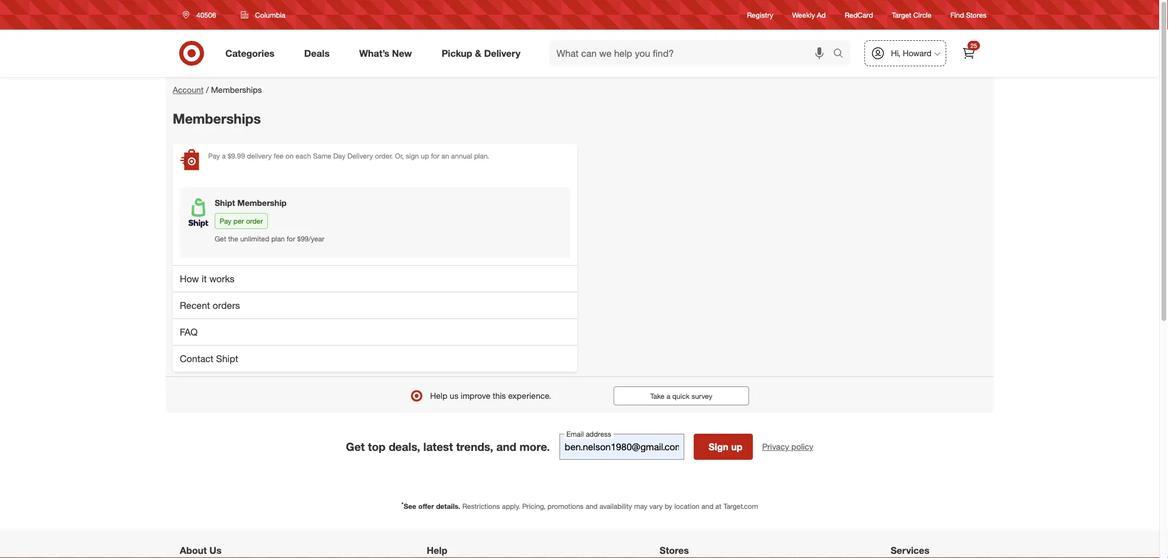 Task type: locate. For each thing, give the bounding box(es) containing it.
membership
[[238, 197, 287, 208]]

0 vertical spatial shipt
[[215, 197, 235, 208]]

pay for pay per order
[[220, 217, 232, 226]]

privacy policy
[[763, 441, 814, 452]]

for
[[431, 151, 440, 160], [287, 234, 295, 243]]

for left an
[[431, 151, 440, 160]]

account
[[173, 85, 204, 95]]

for right plan
[[287, 234, 295, 243]]

get
[[215, 234, 226, 243], [346, 440, 365, 453]]

get for get top deals, latest trends, and more.
[[346, 440, 365, 453]]

shipt
[[215, 197, 235, 208], [216, 353, 238, 364]]

up right the sign
[[421, 151, 429, 160]]

pickup
[[442, 47, 473, 59]]

more.
[[520, 440, 550, 453]]

faq
[[180, 326, 198, 338]]

how it works button
[[173, 265, 578, 292]]

order
[[246, 217, 263, 226]]

shipt membership
[[215, 197, 287, 208]]

shipt up per on the top left
[[215, 197, 235, 208]]

and left at
[[702, 502, 714, 511]]

1 vertical spatial stores
[[660, 544, 689, 556]]

0 vertical spatial pay
[[208, 151, 220, 160]]

0 horizontal spatial get
[[215, 234, 226, 243]]

services
[[891, 544, 930, 556]]

0 horizontal spatial up
[[421, 151, 429, 160]]

1 vertical spatial pay
[[220, 217, 232, 226]]

account / memberships
[[173, 85, 262, 95]]

1 vertical spatial for
[[287, 234, 295, 243]]

None text field
[[560, 434, 685, 460]]

top
[[368, 440, 386, 453]]

get top deals, latest trends, and more.
[[346, 440, 550, 453]]

recent
[[180, 299, 210, 311]]

0 horizontal spatial stores
[[660, 544, 689, 556]]

may
[[635, 502, 648, 511]]

stores right find
[[967, 10, 987, 19]]

about us
[[180, 544, 222, 556]]

0 horizontal spatial a
[[222, 151, 226, 160]]

1 vertical spatial up
[[732, 441, 743, 452]]

hi, howard
[[892, 48, 932, 58]]

1 horizontal spatial and
[[586, 502, 598, 511]]

plan.
[[474, 151, 490, 160]]

per
[[234, 217, 244, 226]]

experience.
[[508, 391, 552, 401]]

0 horizontal spatial and
[[497, 440, 517, 453]]

get left the on the top left
[[215, 234, 226, 243]]

and left availability
[[586, 502, 598, 511]]

sign
[[709, 441, 729, 452]]

fee
[[274, 151, 284, 160]]

pickup & delivery
[[442, 47, 521, 59]]

orders
[[213, 299, 240, 311]]

weekly
[[793, 10, 816, 19]]

pay per order
[[220, 217, 263, 226]]

registry
[[748, 10, 774, 19]]

0 vertical spatial a
[[222, 151, 226, 160]]

delivery
[[247, 151, 272, 160]]

1 vertical spatial a
[[667, 391, 671, 400]]

hi,
[[892, 48, 901, 58]]

order.
[[375, 151, 393, 160]]

pickup & delivery link
[[432, 40, 536, 66]]

0 vertical spatial delivery
[[484, 47, 521, 59]]

a right take
[[667, 391, 671, 400]]

delivery right day
[[348, 151, 373, 160]]

about
[[180, 544, 207, 556]]

$99/year
[[297, 234, 325, 243]]

and left more.
[[497, 440, 517, 453]]

pay left $9.99
[[208, 151, 220, 160]]

a left $9.99
[[222, 151, 226, 160]]

1 vertical spatial memberships
[[173, 110, 261, 127]]

25 link
[[956, 40, 982, 66]]

0 vertical spatial get
[[215, 234, 226, 243]]

0 vertical spatial help
[[430, 391, 448, 401]]

help
[[430, 391, 448, 401], [427, 544, 448, 556]]

a inside "take a quick survey" 'button'
[[667, 391, 671, 400]]

help down offer
[[427, 544, 448, 556]]

0 horizontal spatial delivery
[[348, 151, 373, 160]]

apply.
[[502, 502, 521, 511]]

1 horizontal spatial get
[[346, 440, 365, 453]]

&
[[475, 47, 482, 59]]

delivery right the &
[[484, 47, 521, 59]]

stores
[[967, 10, 987, 19], [660, 544, 689, 556]]

pay left per on the top left
[[220, 217, 232, 226]]

contact shipt
[[180, 353, 238, 364]]

0 vertical spatial for
[[431, 151, 440, 160]]

what's new link
[[349, 40, 427, 66]]

take a quick survey
[[651, 391, 713, 400]]

and
[[497, 440, 517, 453], [586, 502, 598, 511], [702, 502, 714, 511]]

help left us
[[430, 391, 448, 401]]

memberships down account / memberships on the top
[[173, 110, 261, 127]]

unlimited
[[240, 234, 269, 243]]

new
[[392, 47, 412, 59]]

1 vertical spatial get
[[346, 440, 365, 453]]

weekly ad
[[793, 10, 826, 19]]

find stores link
[[951, 10, 987, 20]]

0 vertical spatial memberships
[[211, 85, 262, 95]]

1 vertical spatial shipt
[[216, 353, 238, 364]]

a for take
[[667, 391, 671, 400]]

0 vertical spatial up
[[421, 151, 429, 160]]

stores down by
[[660, 544, 689, 556]]

0 vertical spatial stores
[[967, 10, 987, 19]]

find stores
[[951, 10, 987, 19]]

up
[[421, 151, 429, 160], [732, 441, 743, 452]]

shipt right 'contact'
[[216, 353, 238, 364]]

memberships right the /
[[211, 85, 262, 95]]

pricing,
[[523, 502, 546, 511]]

memberships
[[211, 85, 262, 95], [173, 110, 261, 127]]

up inside 'button'
[[732, 441, 743, 452]]

2 horizontal spatial and
[[702, 502, 714, 511]]

up right sign
[[732, 441, 743, 452]]

search button
[[828, 40, 857, 69]]

pay
[[208, 151, 220, 160], [220, 217, 232, 226]]

target circle link
[[893, 10, 932, 20]]

1 horizontal spatial delivery
[[484, 47, 521, 59]]

account link
[[173, 85, 204, 95]]

* see offer details. restrictions apply. pricing, promotions and availability may vary by location and at target.com
[[401, 500, 758, 511]]

get left top
[[346, 440, 365, 453]]

what's new
[[359, 47, 412, 59]]

1 horizontal spatial up
[[732, 441, 743, 452]]

what's
[[359, 47, 390, 59]]

/
[[206, 85, 209, 95]]

a
[[222, 151, 226, 160], [667, 391, 671, 400]]

1 vertical spatial help
[[427, 544, 448, 556]]

1 vertical spatial delivery
[[348, 151, 373, 160]]

help us improve this experience.
[[430, 391, 552, 401]]

get the unlimited plan for $99/year
[[215, 234, 325, 243]]

1 horizontal spatial a
[[667, 391, 671, 400]]

improve
[[461, 391, 491, 401]]

restrictions
[[463, 502, 500, 511]]

help for help
[[427, 544, 448, 556]]

shipt inside the contact shipt link
[[216, 353, 238, 364]]



Task type: vqa. For each thing, say whether or not it's contained in the screenshot.
quality's "Would"
no



Task type: describe. For each thing, give the bounding box(es) containing it.
ad
[[817, 10, 826, 19]]

redcard
[[845, 10, 874, 19]]

each
[[296, 151, 311, 160]]

same
[[313, 151, 332, 160]]

recent orders
[[180, 299, 240, 311]]

contact
[[180, 353, 214, 364]]

1 horizontal spatial stores
[[967, 10, 987, 19]]

or,
[[395, 151, 404, 160]]

plan
[[271, 234, 285, 243]]

sign up button
[[694, 434, 753, 460]]

deals
[[304, 47, 330, 59]]

a for pay
[[222, 151, 226, 160]]

help for help us improve this experience.
[[430, 391, 448, 401]]

works
[[209, 273, 235, 284]]

survey
[[692, 391, 713, 400]]

privacy
[[763, 441, 790, 452]]

*
[[401, 500, 404, 508]]

this
[[493, 391, 506, 401]]

categories
[[225, 47, 275, 59]]

What can we help you find? suggestions appear below search field
[[550, 40, 836, 66]]

see
[[404, 502, 417, 511]]

delivery inside 'link'
[[484, 47, 521, 59]]

howard
[[903, 48, 932, 58]]

how
[[180, 273, 199, 284]]

the
[[228, 234, 238, 243]]

columbia
[[255, 10, 286, 19]]

availability
[[600, 502, 633, 511]]

take
[[651, 391, 665, 400]]

annual
[[451, 151, 472, 160]]

0 horizontal spatial for
[[287, 234, 295, 243]]

take a quick survey button
[[614, 386, 750, 405]]

us
[[450, 391, 459, 401]]

get for get the unlimited plan for $99/year
[[215, 234, 226, 243]]

deals link
[[294, 40, 345, 66]]

1 horizontal spatial for
[[431, 151, 440, 160]]

redcard link
[[845, 10, 874, 20]]

promotions
[[548, 502, 584, 511]]

trends,
[[456, 440, 494, 453]]

target.com
[[724, 502, 758, 511]]

$9.99
[[228, 151, 245, 160]]

sign up
[[709, 441, 743, 452]]

by
[[665, 502, 673, 511]]

day
[[334, 151, 346, 160]]

details.
[[436, 502, 461, 511]]

an
[[442, 151, 449, 160]]

location
[[675, 502, 700, 511]]

it
[[202, 273, 207, 284]]

target circle
[[893, 10, 932, 19]]

offer
[[419, 502, 434, 511]]

40506 button
[[175, 4, 229, 25]]

at
[[716, 502, 722, 511]]

privacy policy link
[[763, 441, 814, 453]]

weekly ad link
[[793, 10, 826, 20]]

categories link
[[215, 40, 290, 66]]

vary
[[650, 502, 663, 511]]

columbia button
[[233, 4, 293, 25]]

circle
[[914, 10, 932, 19]]

find
[[951, 10, 965, 19]]

40506
[[196, 10, 216, 19]]

on
[[286, 151, 294, 160]]

pay for pay a $9.99 delivery fee on each same day delivery order. or, sign up for an annual plan.
[[208, 151, 220, 160]]

sign
[[406, 151, 419, 160]]

latest
[[424, 440, 453, 453]]

search
[[828, 49, 857, 60]]

contact shipt link
[[173, 345, 578, 372]]

target
[[893, 10, 912, 19]]

faq link
[[173, 318, 578, 345]]

recent orders link
[[173, 292, 578, 318]]

how it works
[[180, 273, 235, 284]]

policy
[[792, 441, 814, 452]]

registry link
[[748, 10, 774, 20]]



